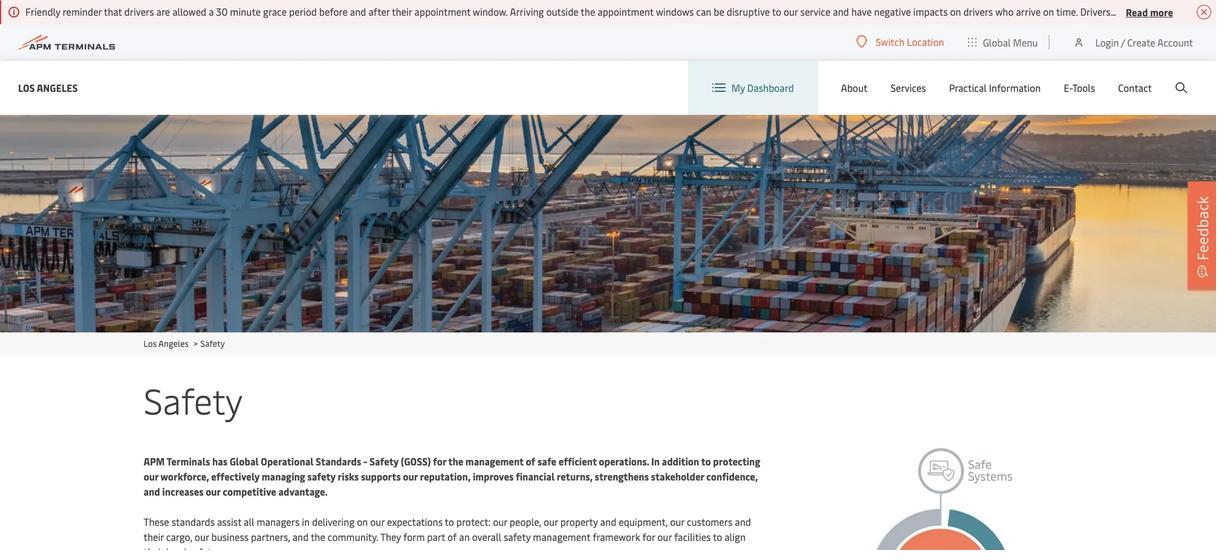 Task type: vqa. For each thing, say whether or not it's contained in the screenshot.
tyres
no



Task type: describe. For each thing, give the bounding box(es) containing it.
of inside apm terminals has global operational standards - safety (goss) for the management of safe efficient operations. in addition to protecting our workforce, effectively managing safety risks supports our reputation, improves financial returns, strengthens stakeholder confidence, and increases our competitive advantage.
[[526, 455, 536, 468]]

these
[[144, 516, 169, 529]]

can
[[697, 5, 712, 18]]

global menu button
[[957, 24, 1051, 60]]

2 horizontal spatial on
[[1044, 5, 1055, 18]]

my
[[732, 81, 745, 94]]

advantage.
[[279, 485, 328, 499]]

1 vertical spatial safety
[[144, 376, 243, 424]]

our left service
[[784, 5, 799, 18]]

our down apm
[[144, 470, 159, 484]]

to down customers
[[713, 531, 723, 544]]

form
[[404, 531, 425, 544]]

login / create account
[[1096, 35, 1194, 49]]

and left have
[[833, 5, 850, 18]]

0 vertical spatial the
[[581, 5, 596, 18]]

allowed
[[173, 5, 207, 18]]

processes.
[[219, 546, 264, 551]]

switch
[[876, 35, 905, 48]]

safety inside apm terminals has global operational standards - safety (goss) for the management of safe efficient operations. in addition to protecting our workforce, effectively managing safety risks supports our reputation, improves financial returns, strengthens stakeholder confidence, and increases our competitive advantage.
[[370, 455, 399, 468]]

people,
[[510, 516, 542, 529]]

a
[[209, 5, 214, 18]]

addition
[[662, 455, 700, 468]]

about
[[842, 81, 868, 94]]

framework
[[593, 531, 641, 544]]

have
[[852, 5, 872, 18]]

read more
[[1127, 5, 1174, 18]]

account
[[1158, 35, 1194, 49]]

standards
[[316, 455, 361, 468]]

los angeles > safety
[[144, 338, 225, 350]]

time.
[[1057, 5, 1079, 18]]

0 horizontal spatial los angeles link
[[18, 80, 78, 95]]

create
[[1128, 35, 1156, 49]]

management inside these standards assist all managers in delivering on our expectations to protect: our people, our property and equipment, our customers and their cargo, our business partners, and the community. they form part of an overall safety management framework for our facilities to align their local safety processes.
[[533, 531, 591, 544]]

terminals
[[167, 455, 210, 468]]

2 drivers from the left
[[964, 5, 994, 18]]

30
[[216, 5, 228, 18]]

safety inside apm terminals has global operational standards - safety (goss) for the management of safe efficient operations. in addition to protecting our workforce, effectively managing safety risks supports our reputation, improves financial returns, strengthens stakeholder confidence, and increases our competitive advantage.
[[308, 470, 336, 484]]

read
[[1127, 5, 1149, 18]]

assist
[[217, 516, 242, 529]]

windows
[[656, 5, 694, 18]]

operational
[[261, 455, 314, 468]]

overall
[[472, 531, 502, 544]]

efficient
[[559, 455, 597, 468]]

are
[[156, 5, 170, 18]]

community.
[[328, 531, 379, 544]]

e-tools button
[[1065, 61, 1096, 115]]

financial
[[516, 470, 555, 484]]

2 that from the left
[[1114, 5, 1132, 18]]

they
[[381, 531, 401, 544]]

impacts
[[914, 5, 948, 18]]

>
[[194, 338, 198, 350]]

before
[[319, 5, 348, 18]]

1 drivers from the left
[[124, 5, 154, 18]]

practical
[[950, 81, 987, 94]]

grace
[[263, 5, 287, 18]]

has
[[212, 455, 228, 468]]

-
[[364, 455, 368, 468]]

the inside apm terminals has global operational standards - safety (goss) for the management of safe efficient operations. in addition to protecting our workforce, effectively managing safety risks supports our reputation, improves financial returns, strengthens stakeholder confidence, and increases our competitive advantage.
[[449, 455, 464, 468]]

/
[[1122, 35, 1126, 49]]

competitive
[[223, 485, 276, 499]]

our down the standards
[[195, 531, 209, 544]]

period
[[289, 5, 317, 18]]

risks
[[338, 470, 359, 484]]

1 arrive from the left
[[1017, 5, 1042, 18]]

reminder
[[63, 5, 102, 18]]

after
[[369, 5, 390, 18]]

location
[[907, 35, 945, 48]]

protect:
[[457, 516, 491, 529]]

los for los angeles > safety
[[144, 338, 157, 350]]

returns,
[[557, 470, 593, 484]]

login
[[1096, 35, 1120, 49]]

on inside these standards assist all managers in delivering on our expectations to protect: our people, our property and equipment, our customers and their cargo, our business partners, and the community. they form part of an overall safety management framework for our facilities to align their local safety processes.
[[357, 516, 368, 529]]

their down these
[[144, 531, 164, 544]]

our down (goss)
[[403, 470, 418, 484]]

operations.
[[599, 455, 650, 468]]

apm
[[144, 455, 165, 468]]

global inside apm terminals has global operational standards - safety (goss) for the management of safe efficient operations. in addition to protecting our workforce, effectively managing safety risks supports our reputation, improves financial returns, strengthens stakeholder confidence, and increases our competitive advantage.
[[230, 455, 259, 468]]

more
[[1151, 5, 1174, 18]]

their right more
[[1196, 5, 1216, 18]]

delivering
[[312, 516, 355, 529]]

and up 'align'
[[735, 516, 752, 529]]

expectations
[[387, 516, 443, 529]]



Task type: locate. For each thing, give the bounding box(es) containing it.
0 vertical spatial angeles
[[37, 81, 78, 94]]

arrive right who
[[1017, 5, 1042, 18]]

la-online services image
[[0, 115, 1217, 333]]

(goss)
[[401, 455, 431, 468]]

menu
[[1014, 35, 1039, 49]]

1 horizontal spatial drivers
[[964, 5, 994, 18]]

angeles for los angeles
[[37, 81, 78, 94]]

services button
[[891, 61, 927, 115]]

on right impacts
[[951, 5, 962, 18]]

services
[[891, 81, 927, 94]]

reputation,
[[420, 470, 471, 484]]

information
[[990, 81, 1042, 94]]

stakeholder
[[651, 470, 705, 484]]

1 vertical spatial los
[[144, 338, 157, 350]]

0 horizontal spatial safety
[[189, 546, 216, 551]]

1 horizontal spatial for
[[643, 531, 656, 544]]

1 vertical spatial the
[[449, 455, 464, 468]]

appointment left the window. in the top left of the page
[[415, 5, 471, 18]]

1 horizontal spatial on
[[951, 5, 962, 18]]

managers
[[257, 516, 300, 529]]

practical information
[[950, 81, 1042, 94]]

safety
[[200, 338, 225, 350], [144, 376, 243, 424], [370, 455, 399, 468]]

these standards assist all managers in delivering on our expectations to protect: our people, our property and equipment, our customers and their cargo, our business partners, and the community. they form part of an overall safety management framework for our facilities to align their local safety processes.
[[144, 516, 752, 551]]

1 horizontal spatial the
[[449, 455, 464, 468]]

facilities
[[675, 531, 711, 544]]

e-tools
[[1065, 81, 1096, 94]]

1 horizontal spatial angeles
[[159, 338, 189, 350]]

of up 'financial'
[[526, 455, 536, 468]]

for inside apm terminals has global operational standards - safety (goss) for the management of safe efficient operations. in addition to protecting our workforce, effectively managing safety risks supports our reputation, improves financial returns, strengthens stakeholder confidence, and increases our competitive advantage.
[[433, 455, 447, 468]]

our up 'facilities'
[[671, 516, 685, 529]]

management down property
[[533, 531, 591, 544]]

minute
[[230, 5, 261, 18]]

0 horizontal spatial global
[[230, 455, 259, 468]]

our up overall
[[493, 516, 508, 529]]

on
[[951, 5, 962, 18], [1044, 5, 1055, 18], [357, 516, 368, 529]]

who
[[996, 5, 1014, 18]]

0 horizontal spatial arrive
[[1017, 5, 1042, 18]]

on up the community.
[[357, 516, 368, 529]]

2 horizontal spatial safety
[[504, 531, 531, 544]]

0 horizontal spatial appointment
[[415, 5, 471, 18]]

apm terminals approach to safety image
[[821, 445, 1073, 551]]

on left time.
[[1044, 5, 1055, 18]]

global
[[984, 35, 1011, 49], [230, 455, 259, 468]]

1 horizontal spatial arrive
[[1134, 5, 1159, 18]]

and down apm
[[144, 485, 160, 499]]

0 horizontal spatial of
[[448, 531, 457, 544]]

los for los angeles
[[18, 81, 35, 94]]

to inside apm terminals has global operational standards - safety (goss) for the management of safe efficient operations. in addition to protecting our workforce, effectively managing safety risks supports our reputation, improves financial returns, strengthens stakeholder confidence, and increases our competitive advantage.
[[702, 455, 711, 468]]

local
[[166, 546, 187, 551]]

for down equipment, on the bottom of page
[[643, 531, 656, 544]]

disruptive
[[727, 5, 770, 18]]

and up framework
[[601, 516, 617, 529]]

1 vertical spatial global
[[230, 455, 259, 468]]

to
[[773, 5, 782, 18], [702, 455, 711, 468], [445, 516, 454, 529], [713, 531, 723, 544]]

workforce,
[[161, 470, 209, 484]]

1 horizontal spatial that
[[1114, 5, 1132, 18]]

2 vertical spatial the
[[311, 531, 326, 544]]

2 horizontal spatial the
[[581, 5, 596, 18]]

the inside these standards assist all managers in delivering on our expectations to protect: our people, our property and equipment, our customers and their cargo, our business partners, and the community. they form part of an overall safety management framework for our facilities to align their local safety processes.
[[311, 531, 326, 544]]

of inside these standards assist all managers in delivering on our expectations to protect: our people, our property and equipment, our customers and their cargo, our business partners, and the community. they form part of an overall safety management framework for our facilities to align their local safety processes.
[[448, 531, 457, 544]]

to up part on the left
[[445, 516, 454, 529]]

1 appointment from the left
[[415, 5, 471, 18]]

1 horizontal spatial of
[[526, 455, 536, 468]]

to right disruptive
[[773, 5, 782, 18]]

feedback
[[1193, 197, 1213, 261]]

global inside button
[[984, 35, 1011, 49]]

and down "in"
[[293, 531, 309, 544]]

arriving
[[510, 5, 544, 18]]

1 horizontal spatial appointment
[[598, 5, 654, 18]]

0 vertical spatial safety
[[308, 470, 336, 484]]

customers
[[687, 516, 733, 529]]

safety down the >
[[144, 376, 243, 424]]

feedback button
[[1188, 181, 1217, 290]]

1 vertical spatial los angeles link
[[144, 338, 189, 350]]

0 horizontal spatial for
[[433, 455, 447, 468]]

align
[[725, 531, 746, 544]]

2 arrive from the left
[[1134, 5, 1159, 18]]

0 vertical spatial los angeles link
[[18, 80, 78, 95]]

1 that from the left
[[104, 5, 122, 18]]

cargo,
[[166, 531, 192, 544]]

our up they
[[371, 516, 385, 529]]

our down equipment, on the bottom of page
[[658, 531, 672, 544]]

about button
[[842, 61, 868, 115]]

0 vertical spatial of
[[526, 455, 536, 468]]

global left menu
[[984, 35, 1011, 49]]

drivers
[[124, 5, 154, 18], [964, 5, 994, 18]]

to right addition
[[702, 455, 711, 468]]

safety up the supports
[[370, 455, 399, 468]]

los angeles link
[[18, 80, 78, 95], [144, 338, 189, 350]]

tools
[[1073, 81, 1096, 94]]

1 vertical spatial management
[[533, 531, 591, 544]]

and inside apm terminals has global operational standards - safety (goss) for the management of safe efficient operations. in addition to protecting our workforce, effectively managing safety risks supports our reputation, improves financial returns, strengthens stakeholder confidence, and increases our competitive advantage.
[[144, 485, 160, 499]]

part
[[427, 531, 445, 544]]

1 vertical spatial for
[[643, 531, 656, 544]]

2 vertical spatial safety
[[189, 546, 216, 551]]

2 vertical spatial safety
[[370, 455, 399, 468]]

outside left close alert icon
[[1161, 5, 1194, 18]]

drivers
[[1081, 5, 1111, 18]]

negative
[[875, 5, 912, 18]]

managing
[[262, 470, 305, 484]]

in
[[652, 455, 660, 468]]

0 horizontal spatial that
[[104, 5, 122, 18]]

close alert image
[[1198, 5, 1212, 19]]

increases
[[162, 485, 204, 499]]

0 horizontal spatial the
[[311, 531, 326, 544]]

dashboard
[[748, 81, 794, 94]]

and left after
[[350, 5, 366, 18]]

switch location
[[876, 35, 945, 48]]

arrive
[[1017, 5, 1042, 18], [1134, 5, 1159, 18]]

1 vertical spatial of
[[448, 531, 457, 544]]

for up reputation,
[[433, 455, 447, 468]]

switch location button
[[857, 35, 945, 48]]

management inside apm terminals has global operational standards - safety (goss) for the management of safe efficient operations. in addition to protecting our workforce, effectively managing safety risks supports our reputation, improves financial returns, strengthens stakeholder confidence, and increases our competitive advantage.
[[466, 455, 524, 468]]

safety down standards
[[308, 470, 336, 484]]

login / create account link
[[1074, 24, 1194, 60]]

safe
[[538, 455, 557, 468]]

of left "an"
[[448, 531, 457, 544]]

0 vertical spatial los
[[18, 81, 35, 94]]

safety down the cargo,
[[189, 546, 216, 551]]

appointment
[[415, 5, 471, 18], [598, 5, 654, 18]]

partners,
[[251, 531, 290, 544]]

friendly reminder that drivers are allowed a 30 minute grace period before and after their appointment window. arriving outside the appointment windows can be disruptive to our service and have negative impacts on drivers who arrive on time. drivers that arrive outside their 
[[25, 5, 1217, 18]]

all
[[244, 516, 255, 529]]

1 horizontal spatial global
[[984, 35, 1011, 49]]

1 vertical spatial safety
[[504, 531, 531, 544]]

our right people, at the bottom left of page
[[544, 516, 558, 529]]

an
[[459, 531, 470, 544]]

safety down people, at the bottom left of page
[[504, 531, 531, 544]]

0 horizontal spatial management
[[466, 455, 524, 468]]

outside right arriving
[[547, 5, 579, 18]]

drivers left who
[[964, 5, 994, 18]]

their right after
[[392, 5, 412, 18]]

drivers left are on the left of the page
[[124, 5, 154, 18]]

0 vertical spatial for
[[433, 455, 447, 468]]

my dashboard button
[[713, 61, 794, 115]]

0 horizontal spatial drivers
[[124, 5, 154, 18]]

management
[[466, 455, 524, 468], [533, 531, 591, 544]]

window.
[[473, 5, 508, 18]]

1 horizontal spatial safety
[[308, 470, 336, 484]]

service
[[801, 5, 831, 18]]

the
[[581, 5, 596, 18], [449, 455, 464, 468], [311, 531, 326, 544]]

0 horizontal spatial angeles
[[37, 81, 78, 94]]

property
[[561, 516, 598, 529]]

outside
[[547, 5, 579, 18], [1161, 5, 1194, 18]]

safety right the >
[[200, 338, 225, 350]]

that right reminder
[[104, 5, 122, 18]]

0 horizontal spatial on
[[357, 516, 368, 529]]

angeles for los angeles > safety
[[159, 338, 189, 350]]

arrive up the 'login / create account'
[[1134, 5, 1159, 18]]

1 horizontal spatial los
[[144, 338, 157, 350]]

strengthens
[[595, 470, 649, 484]]

1 horizontal spatial los angeles link
[[144, 338, 189, 350]]

business
[[211, 531, 249, 544]]

improves
[[473, 470, 514, 484]]

0 vertical spatial safety
[[200, 338, 225, 350]]

equipment,
[[619, 516, 668, 529]]

their
[[392, 5, 412, 18], [1196, 5, 1216, 18], [144, 531, 164, 544], [144, 546, 164, 551]]

1 horizontal spatial outside
[[1161, 5, 1194, 18]]

read more button
[[1127, 4, 1174, 19]]

their left local
[[144, 546, 164, 551]]

standards
[[172, 516, 215, 529]]

angeles
[[37, 81, 78, 94], [159, 338, 189, 350]]

0 vertical spatial global
[[984, 35, 1011, 49]]

protecting
[[714, 455, 761, 468]]

for inside these standards assist all managers in delivering on our expectations to protect: our people, our property and equipment, our customers and their cargo, our business partners, and the community. they form part of an overall safety management framework for our facilities to align their local safety processes.
[[643, 531, 656, 544]]

los
[[18, 81, 35, 94], [144, 338, 157, 350]]

0 vertical spatial management
[[466, 455, 524, 468]]

be
[[714, 5, 725, 18]]

friendly
[[25, 5, 60, 18]]

1 outside from the left
[[547, 5, 579, 18]]

1 vertical spatial angeles
[[159, 338, 189, 350]]

effectively
[[211, 470, 260, 484]]

our down effectively
[[206, 485, 221, 499]]

1 horizontal spatial management
[[533, 531, 591, 544]]

contact
[[1119, 81, 1153, 94]]

2 outside from the left
[[1161, 5, 1194, 18]]

my dashboard
[[732, 81, 794, 94]]

0 horizontal spatial los
[[18, 81, 35, 94]]

global menu
[[984, 35, 1039, 49]]

in
[[302, 516, 310, 529]]

appointment left windows
[[598, 5, 654, 18]]

that right "drivers"
[[1114, 5, 1132, 18]]

global up effectively
[[230, 455, 259, 468]]

apm terminals has global operational standards - safety (goss) for the management of safe efficient operations. in addition to protecting our workforce, effectively managing safety risks supports our reputation, improves financial returns, strengthens stakeholder confidence, and increases our competitive advantage.
[[144, 455, 761, 499]]

management up improves
[[466, 455, 524, 468]]

0 horizontal spatial outside
[[547, 5, 579, 18]]

2 appointment from the left
[[598, 5, 654, 18]]



